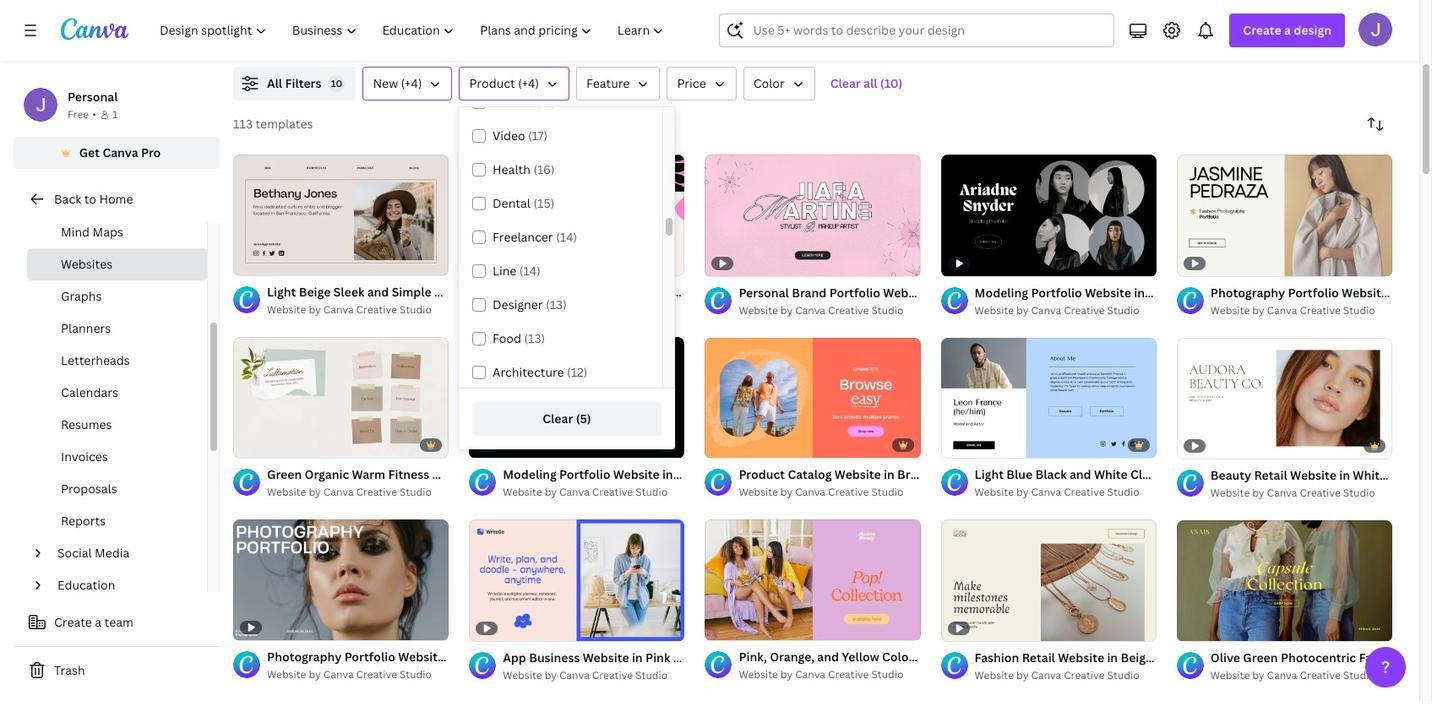 Task type: describe. For each thing, give the bounding box(es) containing it.
price button
[[667, 67, 737, 101]]

light beige sleek and simple blogger personal website image
[[233, 154, 449, 276]]

fitness (17)
[[493, 94, 556, 110]]

light blue black and white clean minimal model & actor resume website image
[[941, 337, 1157, 459]]

food (13)
[[493, 331, 545, 347]]

in for white
[[1340, 468, 1351, 484]]

beauty inside pink, orange, and yellow colorful blocks beauty retail website website by canva creative studio
[[973, 649, 1014, 666]]

1 of 6 for product catalog website in bright red white chic photocentric frames style
[[717, 438, 742, 451]]

color
[[754, 75, 785, 91]]

architecture (12)
[[493, 364, 588, 380]]

get
[[79, 145, 100, 161]]

line (14)
[[493, 263, 541, 279]]

social
[[57, 545, 92, 561]]

blocks
[[932, 649, 970, 666]]

feature
[[587, 75, 630, 91]]

(15)
[[534, 195, 555, 211]]

calendars link
[[27, 377, 207, 409]]

creative inside beauty retail website in white and gre website by canva creative studio
[[1300, 486, 1341, 500]]

yellow
[[842, 649, 880, 666]]

clear (5)
[[543, 411, 591, 427]]

bio-
[[432, 466, 456, 482]]

education
[[57, 577, 115, 593]]

1 vertical spatial 1 of 6 link
[[1177, 521, 1393, 642]]

fashion inside olive green photocentric fashion e-com website by canva creative studio
[[1360, 650, 1404, 666]]

(+4) for new (+4)
[[401, 75, 422, 91]]

green inside green organic warm fitness bio-link website website by canva creative studio
[[267, 466, 302, 482]]

back to home
[[54, 191, 133, 207]]

1 for product catalog website in bright red white chic photocentric frames style
[[717, 438, 722, 451]]

e-
[[1407, 650, 1419, 666]]

1 of 5
[[717, 621, 741, 633]]

studio inside fashion retail website in beige and grey organic warm style website by canva creative studio
[[1108, 669, 1140, 683]]

canva inside pink, orange, and yellow colorful blocks beauty retail website website by canva creative studio
[[796, 668, 826, 682]]

1 for olive green photocentric fashion e-commerce website
[[1189, 621, 1194, 634]]

photocentric
[[1281, 650, 1357, 666]]

olive green photocentric fashion e-com website by canva creative studio
[[1211, 650, 1433, 683]]

studio inside light beige sleek and simple blogger personal website website by canva creative studio
[[400, 303, 432, 317]]

and inside pink, orange, and yellow colorful blocks beauty retail website website by canva creative studio
[[818, 649, 839, 666]]

get canva pro
[[79, 145, 161, 161]]

0 horizontal spatial personal
[[68, 89, 118, 105]]

organic inside fashion retail website in beige and grey organic warm style website by canva creative studio
[[1211, 650, 1255, 666]]

clear for clear all (10)
[[831, 75, 861, 91]]

creative inside green organic warm fitness bio-link website website by canva creative studio
[[356, 485, 397, 499]]

warm inside green organic warm fitness bio-link website website by canva creative studio
[[352, 466, 386, 482]]

back
[[54, 191, 81, 207]]

warm inside fashion retail website in beige and grey organic warm style website by canva creative studio
[[1258, 650, 1291, 666]]

freelancer (14)
[[493, 229, 577, 245]]

all
[[267, 75, 282, 91]]

graphs link
[[27, 281, 207, 313]]

by inside light beige sleek and simple blogger personal website website by canva creative studio
[[309, 303, 321, 317]]

fashion inside fashion retail website in beige and grey organic warm style website by canva creative studio
[[975, 650, 1020, 666]]

(13) for designer (13)
[[546, 297, 567, 313]]

creative inside fashion retail website in beige and grey organic warm style website by canva creative studio
[[1064, 669, 1105, 683]]

product
[[470, 75, 515, 91]]

canva inside light beige sleek and simple blogger personal website website by canva creative studio
[[324, 303, 354, 317]]

resumes link
[[27, 409, 207, 441]]

0 vertical spatial 1 of 6 link
[[705, 337, 921, 459]]

retail for beauty
[[1255, 468, 1288, 484]]

creative inside olive green photocentric fashion e-com website by canva creative studio
[[1300, 669, 1341, 683]]

health (16)
[[493, 161, 555, 178]]

planners link
[[27, 313, 207, 345]]

education link
[[51, 570, 197, 602]]

design
[[1294, 22, 1332, 38]]

1 of 5 link
[[705, 520, 921, 641]]

line
[[493, 263, 517, 279]]

and inside beauty retail website in white and gre website by canva creative studio
[[1390, 468, 1412, 484]]

(14) for line (14)
[[520, 263, 541, 279]]

gre
[[1415, 468, 1433, 484]]

(17) for video (17)
[[528, 128, 548, 144]]

clear (5) button
[[473, 402, 662, 436]]

fashion retail website in beige and grey organic warm style link
[[975, 649, 1324, 668]]

Sort by button
[[1359, 107, 1393, 141]]

get canva pro button
[[14, 137, 220, 169]]

113
[[233, 116, 253, 132]]

6 for the 1 of 6 link to the top
[[736, 438, 742, 451]]

maps
[[93, 224, 123, 240]]

canva inside green organic warm fitness bio-link website website by canva creative studio
[[324, 485, 354, 499]]

canva inside button
[[103, 145, 138, 161]]

video
[[493, 128, 525, 144]]

all filters
[[267, 75, 322, 91]]

canva inside beauty retail website in white and gre website by canva creative studio
[[1268, 486, 1298, 500]]

product (+4) button
[[459, 67, 570, 101]]

beauty retail website in white and gre link
[[1211, 467, 1433, 485]]

all
[[864, 75, 878, 91]]

com
[[1419, 650, 1433, 666]]

organic inside green organic warm fitness bio-link website website by canva creative studio
[[305, 466, 349, 482]]

studio inside beauty retail website in white and gre website by canva creative studio
[[1344, 486, 1376, 500]]

create for create a design
[[1244, 22, 1282, 38]]

pink,
[[739, 649, 767, 666]]

beauty retail website in white and gre website by canva creative studio
[[1211, 468, 1433, 500]]

invoices
[[61, 449, 108, 465]]

proposals
[[61, 481, 117, 497]]

media
[[95, 545, 130, 561]]

5
[[736, 621, 741, 633]]

dental (15)
[[493, 195, 555, 211]]

1 for pink, orange, and yellow colorful blocks beauty retail website image at bottom
[[717, 621, 722, 633]]

0 vertical spatial fitness
[[493, 94, 533, 110]]

dental
[[493, 195, 531, 211]]

113 templates
[[233, 116, 313, 132]]

social media
[[57, 545, 130, 561]]

(17) for fitness (17)
[[536, 94, 556, 110]]

fitness inside green organic warm fitness bio-link website website by canva creative studio
[[388, 466, 429, 482]]

food
[[493, 331, 521, 347]]

retail for fashion
[[1022, 650, 1056, 666]]

invoices link
[[27, 441, 207, 473]]

grey
[[1180, 650, 1208, 666]]

new (+4) button
[[363, 67, 453, 101]]

by inside green organic warm fitness bio-link website website by canva creative studio
[[309, 485, 321, 499]]

top level navigation element
[[149, 14, 679, 47]]

retail inside pink, orange, and yellow colorful blocks beauty retail website website by canva creative studio
[[1017, 649, 1050, 666]]

video (17)
[[493, 128, 548, 144]]



Task type: locate. For each thing, give the bounding box(es) containing it.
canva inside olive green photocentric fashion e-com website by canva creative studio
[[1268, 669, 1298, 683]]

0 vertical spatial warm
[[352, 466, 386, 482]]

None search field
[[720, 14, 1115, 47]]

0 vertical spatial (14)
[[556, 229, 577, 245]]

6 for the bottom the 1 of 6 link
[[1208, 621, 1214, 634]]

in
[[1340, 468, 1351, 484], [1108, 650, 1118, 666]]

link
[[456, 466, 480, 482]]

0 horizontal spatial 1 of 6 link
[[705, 337, 921, 459]]

in for beige
[[1108, 650, 1118, 666]]

0 horizontal spatial green
[[267, 466, 302, 482]]

calendars
[[61, 385, 118, 401]]

(14) right line on the top of page
[[520, 263, 541, 279]]

1 (+4) from the left
[[401, 75, 422, 91]]

social media link
[[51, 538, 197, 570]]

studio inside green organic warm fitness bio-link website website by canva creative studio
[[400, 485, 432, 499]]

beige right light
[[299, 284, 331, 300]]

1 vertical spatial a
[[95, 615, 102, 631]]

green organic warm fitness bio-link website website by canva creative studio
[[267, 466, 529, 499]]

feature button
[[576, 67, 660, 101]]

0 horizontal spatial fitness
[[388, 466, 429, 482]]

beige
[[299, 284, 331, 300], [1121, 650, 1153, 666]]

green
[[267, 466, 302, 482], [1244, 650, 1279, 666]]

1 horizontal spatial green
[[1244, 650, 1279, 666]]

and left "grey"
[[1156, 650, 1178, 666]]

1 horizontal spatial 1 of 6
[[1189, 621, 1214, 634]]

(5)
[[576, 411, 591, 427]]

style
[[1294, 650, 1324, 666]]

light beige sleek and simple blogger personal website website by canva creative studio
[[267, 284, 581, 317]]

a inside "button"
[[95, 615, 102, 631]]

fitness down product (+4)
[[493, 94, 533, 110]]

create for create a team
[[54, 615, 92, 631]]

personal down line on the top of page
[[481, 284, 532, 300]]

0 horizontal spatial warm
[[352, 466, 386, 482]]

1 vertical spatial (13)
[[524, 331, 545, 347]]

fashion right blocks
[[975, 650, 1020, 666]]

light beige sleek and simple blogger personal website link
[[267, 283, 581, 302]]

fashion retail website in beige and grey organic warm style website by canva creative studio
[[975, 650, 1324, 683]]

retail inside fashion retail website in beige and grey organic warm style website by canva creative studio
[[1022, 650, 1056, 666]]

0 vertical spatial green
[[267, 466, 302, 482]]

by inside fashion retail website in beige and grey organic warm style website by canva creative studio
[[1017, 669, 1029, 683]]

new
[[373, 75, 398, 91]]

white
[[1354, 468, 1387, 484]]

of for pink, orange, and yellow colorful blocks beauty retail website
[[724, 621, 734, 633]]

1 horizontal spatial (+4)
[[518, 75, 539, 91]]

create a design
[[1244, 22, 1332, 38]]

1 vertical spatial beauty
[[973, 649, 1014, 666]]

mind maps link
[[27, 216, 207, 249]]

0 horizontal spatial (14)
[[520, 263, 541, 279]]

1 vertical spatial create
[[54, 615, 92, 631]]

1 horizontal spatial organic
[[1211, 650, 1255, 666]]

0 horizontal spatial 6
[[736, 438, 742, 451]]

0 vertical spatial organic
[[305, 466, 349, 482]]

mind maps
[[61, 224, 123, 240]]

planners
[[61, 320, 111, 336]]

(+4) for product (+4)
[[518, 75, 539, 91]]

clear inside button
[[543, 411, 573, 427]]

0 vertical spatial 6
[[736, 438, 742, 451]]

creative inside pink, orange, and yellow colorful blocks beauty retail website website by canva creative studio
[[828, 668, 869, 682]]

resumes
[[61, 417, 112, 433]]

personal up the •
[[68, 89, 118, 105]]

1 fashion from the left
[[975, 650, 1020, 666]]

(+4) right new
[[401, 75, 422, 91]]

team
[[104, 615, 133, 631]]

warm left bio-
[[352, 466, 386, 482]]

1 vertical spatial clear
[[543, 411, 573, 427]]

orange,
[[770, 649, 815, 666]]

0 horizontal spatial create
[[54, 615, 92, 631]]

a inside dropdown button
[[1285, 22, 1292, 38]]

pink, orange, and yellow colorful blocks beauty retail website image
[[705, 520, 921, 641]]

(13) right the food at the top left
[[524, 331, 545, 347]]

color button
[[744, 67, 815, 101]]

architecture
[[493, 364, 564, 380]]

warm left style at the right bottom of page
[[1258, 650, 1291, 666]]

organic
[[305, 466, 349, 482], [1211, 650, 1255, 666]]

0 vertical spatial beige
[[299, 284, 331, 300]]

trash link
[[14, 654, 220, 688]]

beige left "grey"
[[1121, 650, 1153, 666]]

websites
[[61, 256, 113, 272]]

free •
[[68, 107, 96, 122]]

0 vertical spatial (13)
[[546, 297, 567, 313]]

0 horizontal spatial fashion
[[975, 650, 1020, 666]]

colorful
[[882, 649, 930, 666]]

letterheads
[[61, 352, 130, 369]]

by inside pink, orange, and yellow colorful blocks beauty retail website website by canva creative studio
[[781, 668, 793, 682]]

a left "team"
[[95, 615, 102, 631]]

designer (13)
[[493, 297, 567, 313]]

fitness left bio-
[[388, 466, 429, 482]]

1 horizontal spatial beauty
[[1211, 468, 1252, 484]]

and inside fashion retail website in beige and grey organic warm style website by canva creative studio
[[1156, 650, 1178, 666]]

0 horizontal spatial in
[[1108, 650, 1118, 666]]

studio
[[400, 303, 432, 317], [636, 303, 668, 317], [872, 303, 904, 317], [1108, 303, 1140, 317], [1344, 303, 1376, 317], [400, 485, 432, 499], [636, 486, 668, 500], [872, 486, 904, 500], [1108, 486, 1140, 500], [1344, 486, 1376, 500], [400, 668, 432, 682], [872, 668, 904, 682], [636, 669, 668, 683], [1108, 669, 1140, 683], [1344, 669, 1376, 683]]

beige inside fashion retail website in beige and grey organic warm style website by canva creative studio
[[1121, 650, 1153, 666]]

reports link
[[27, 505, 207, 538]]

1 horizontal spatial clear
[[831, 75, 861, 91]]

green organic warm fitness bio-link website image
[[233, 337, 449, 458]]

0 vertical spatial (17)
[[536, 94, 556, 110]]

clear all (10)
[[831, 75, 903, 91]]

1 vertical spatial (17)
[[528, 128, 548, 144]]

green inside olive green photocentric fashion e-com website by canva creative studio
[[1244, 650, 1279, 666]]

retail inside beauty retail website in white and gre website by canva creative studio
[[1255, 468, 1288, 484]]

pink, orange, and yellow colorful blocks beauty retail website link
[[739, 649, 1099, 667]]

1 horizontal spatial warm
[[1258, 650, 1291, 666]]

in left the white
[[1340, 468, 1351, 484]]

(17) right video
[[528, 128, 548, 144]]

clear left all
[[831, 75, 861, 91]]

0 horizontal spatial beige
[[299, 284, 331, 300]]

1 horizontal spatial beige
[[1121, 650, 1153, 666]]

in inside fashion retail website in beige and grey organic warm style website by canva creative studio
[[1108, 650, 1118, 666]]

by inside olive green photocentric fashion e-com website by canva creative studio
[[1253, 669, 1265, 683]]

0 vertical spatial clear
[[831, 75, 861, 91]]

website inside olive green photocentric fashion e-com website by canva creative studio
[[1211, 669, 1250, 683]]

0 horizontal spatial (13)
[[524, 331, 545, 347]]

1 of 6 for olive green photocentric fashion e-commerce website
[[1189, 621, 1214, 634]]

and inside light beige sleek and simple blogger personal website website by canva creative studio
[[367, 284, 389, 300]]

1 vertical spatial green
[[1244, 650, 1279, 666]]

0 vertical spatial beauty
[[1211, 468, 1252, 484]]

reports
[[61, 513, 106, 529]]

to
[[84, 191, 96, 207]]

clear left (5)
[[543, 411, 573, 427]]

create left design
[[1244, 22, 1282, 38]]

filters
[[285, 75, 322, 91]]

1 horizontal spatial a
[[1285, 22, 1292, 38]]

2 fashion from the left
[[1360, 650, 1404, 666]]

olive
[[1211, 650, 1241, 666]]

free
[[68, 107, 89, 122]]

personal brand portfolio website in fuchsia black cream anti-design style image
[[469, 154, 685, 276]]

price
[[677, 75, 706, 91]]

graphs
[[61, 288, 102, 304]]

(12)
[[567, 364, 588, 380]]

pro
[[141, 145, 161, 161]]

create a team button
[[14, 606, 220, 640]]

create down education
[[54, 615, 92, 631]]

clear for clear (5)
[[543, 411, 573, 427]]

0 horizontal spatial (+4)
[[401, 75, 422, 91]]

new (+4)
[[373, 75, 422, 91]]

1 horizontal spatial (13)
[[546, 297, 567, 313]]

creative inside light beige sleek and simple blogger personal website website by canva creative studio
[[356, 303, 397, 317]]

studio inside pink, orange, and yellow colorful blocks beauty retail website website by canva creative studio
[[872, 668, 904, 682]]

0 horizontal spatial beauty
[[973, 649, 1014, 666]]

10 filter options selected element
[[328, 75, 345, 92]]

organic down green organic warm fitness bio-link website image
[[305, 466, 349, 482]]

create a team
[[54, 615, 133, 631]]

(13) right "designer"
[[546, 297, 567, 313]]

olive green photocentric fashion e-commerce website image
[[1177, 521, 1393, 642]]

mind
[[61, 224, 90, 240]]

and left yellow
[[818, 649, 839, 666]]

of for olive green photocentric fashion e-com
[[1196, 621, 1206, 634]]

(13) for food (13)
[[524, 331, 545, 347]]

product (+4)
[[470, 75, 539, 91]]

1 horizontal spatial create
[[1244, 22, 1282, 38]]

0 horizontal spatial 1 of 6
[[717, 438, 742, 451]]

0 horizontal spatial organic
[[305, 466, 349, 482]]

1 vertical spatial personal
[[481, 284, 532, 300]]

(14) for freelancer (14)
[[556, 229, 577, 245]]

create inside "button"
[[54, 615, 92, 631]]

and right sleek
[[367, 284, 389, 300]]

(17)
[[536, 94, 556, 110], [528, 128, 548, 144]]

by
[[309, 303, 321, 317], [545, 303, 557, 317], [781, 303, 793, 317], [1017, 303, 1029, 317], [1253, 303, 1265, 317], [309, 485, 321, 499], [545, 486, 557, 500], [781, 486, 793, 500], [1017, 486, 1029, 500], [1253, 486, 1265, 500], [309, 668, 321, 682], [781, 668, 793, 682], [545, 669, 557, 683], [1017, 669, 1029, 683], [1253, 669, 1265, 683]]

green organic warm fitness bio-link website link
[[267, 466, 529, 484]]

1 vertical spatial in
[[1108, 650, 1118, 666]]

1 horizontal spatial fitness
[[493, 94, 533, 110]]

olive green photocentric fashion e-com link
[[1211, 649, 1433, 668]]

0 horizontal spatial clear
[[543, 411, 573, 427]]

1 vertical spatial warm
[[1258, 650, 1291, 666]]

(+4) up fitness (17)
[[518, 75, 539, 91]]

by inside beauty retail website in white and gre website by canva creative studio
[[1253, 486, 1265, 500]]

letterheads link
[[27, 345, 207, 377]]

website
[[534, 284, 581, 300], [267, 303, 306, 317], [503, 303, 542, 317], [739, 303, 778, 317], [975, 303, 1014, 317], [1211, 303, 1250, 317], [483, 466, 529, 482], [1291, 468, 1337, 484], [267, 485, 306, 499], [503, 486, 542, 500], [739, 486, 778, 500], [975, 486, 1014, 500], [1211, 486, 1250, 500], [1053, 649, 1099, 666], [1058, 650, 1105, 666], [267, 668, 306, 682], [739, 668, 778, 682], [503, 669, 542, 683], [975, 669, 1014, 683], [1211, 669, 1250, 683]]

2 (+4) from the left
[[518, 75, 539, 91]]

•
[[92, 107, 96, 122]]

(10)
[[881, 75, 903, 91]]

designer
[[493, 297, 543, 313]]

health
[[493, 161, 531, 178]]

1 horizontal spatial 6
[[1208, 621, 1214, 634]]

a left design
[[1285, 22, 1292, 38]]

0 horizontal spatial a
[[95, 615, 102, 631]]

(14) right the freelancer
[[556, 229, 577, 245]]

website templates image
[[1032, 0, 1393, 46], [1032, 0, 1393, 46]]

1 vertical spatial 1 of 6
[[1189, 621, 1214, 634]]

and
[[367, 284, 389, 300], [1390, 468, 1412, 484], [818, 649, 839, 666], [1156, 650, 1178, 666]]

1 horizontal spatial (14)
[[556, 229, 577, 245]]

0 vertical spatial create
[[1244, 22, 1282, 38]]

of
[[724, 438, 734, 451], [724, 621, 734, 633], [1196, 621, 1206, 634]]

in left "grey"
[[1108, 650, 1118, 666]]

1
[[112, 107, 118, 122], [717, 438, 722, 451], [717, 621, 722, 633], [1189, 621, 1194, 634]]

blogger
[[434, 284, 479, 300]]

create a design button
[[1230, 14, 1346, 47]]

canva inside fashion retail website in beige and grey organic warm style website by canva creative studio
[[1032, 669, 1062, 683]]

1 horizontal spatial in
[[1340, 468, 1351, 484]]

Search search field
[[754, 14, 1104, 46]]

create inside dropdown button
[[1244, 22, 1282, 38]]

10
[[331, 77, 342, 90]]

1 vertical spatial organic
[[1211, 650, 1255, 666]]

1 vertical spatial beige
[[1121, 650, 1153, 666]]

(+4)
[[401, 75, 422, 91], [518, 75, 539, 91]]

(17) up video (17)
[[536, 94, 556, 110]]

studio inside olive green photocentric fashion e-com website by canva creative studio
[[1344, 669, 1376, 683]]

product catalog website in bright red white chic photocentric frames style image
[[705, 337, 921, 459]]

0 vertical spatial personal
[[68, 89, 118, 105]]

0 vertical spatial 1 of 6
[[717, 438, 742, 451]]

fitness
[[493, 94, 533, 110], [388, 466, 429, 482]]

templates
[[256, 116, 313, 132]]

1 horizontal spatial fashion
[[1360, 650, 1404, 666]]

0 vertical spatial a
[[1285, 22, 1292, 38]]

personal inside light beige sleek and simple blogger personal website website by canva creative studio
[[481, 284, 532, 300]]

a for design
[[1285, 22, 1292, 38]]

a for team
[[95, 615, 102, 631]]

1 vertical spatial 6
[[1208, 621, 1214, 634]]

organic right "grey"
[[1211, 650, 1255, 666]]

of inside the 1 of 5 link
[[724, 621, 734, 633]]

light
[[267, 284, 296, 300]]

and left "gre"
[[1390, 468, 1412, 484]]

1 horizontal spatial 1 of 6 link
[[1177, 521, 1393, 642]]

jacob simon image
[[1359, 13, 1393, 46]]

in inside beauty retail website in white and gre website by canva creative studio
[[1340, 468, 1351, 484]]

beige inside light beige sleek and simple blogger personal website website by canva creative studio
[[299, 284, 331, 300]]

clear inside button
[[831, 75, 861, 91]]

1 horizontal spatial personal
[[481, 284, 532, 300]]

1 vertical spatial (14)
[[520, 263, 541, 279]]

0 vertical spatial in
[[1340, 468, 1351, 484]]

beauty inside beauty retail website in white and gre website by canva creative studio
[[1211, 468, 1252, 484]]

trash
[[54, 663, 85, 679]]

fashion left the e-
[[1360, 650, 1404, 666]]

1 vertical spatial fitness
[[388, 466, 429, 482]]



Task type: vqa. For each thing, say whether or not it's contained in the screenshot.


